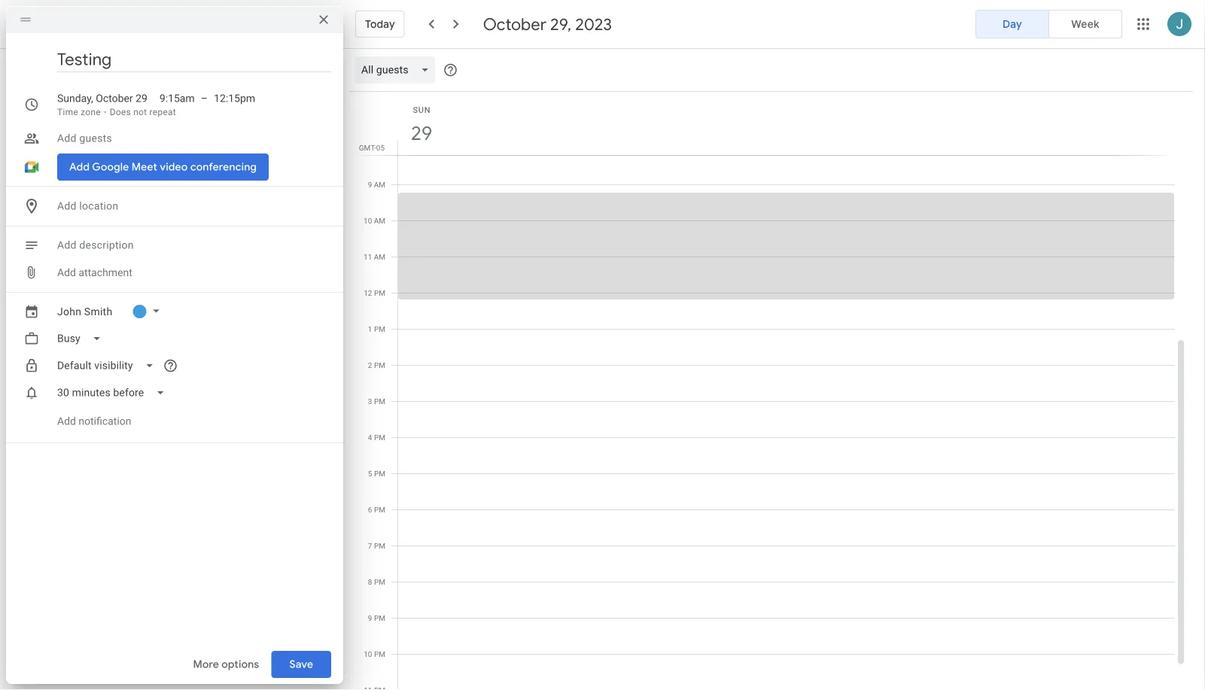 Task type: describe. For each thing, give the bounding box(es) containing it.
2023
[[576, 14, 612, 35]]

10 for 10 pm
[[364, 650, 372, 659]]

add location
[[57, 200, 119, 212]]

add for add attachment
[[57, 266, 76, 279]]

smith
[[84, 305, 113, 318]]

time zone
[[57, 107, 101, 117]]

Day radio
[[976, 10, 1050, 38]]

9 for 9 am
[[368, 180, 372, 189]]

attachment
[[79, 266, 132, 279]]

pm for 7 pm
[[374, 542, 386, 551]]

05
[[376, 143, 385, 152]]

0 vertical spatial 29
[[136, 92, 147, 105]]

pm for 1 pm
[[374, 325, 386, 334]]

add attachment
[[57, 266, 132, 279]]

not
[[133, 107, 147, 117]]

add location button
[[51, 193, 331, 220]]

1 horizontal spatial october
[[483, 14, 547, 35]]

29,
[[551, 14, 572, 35]]

1 vertical spatial october
[[96, 92, 133, 105]]

sun
[[413, 105, 431, 114]]

6
[[368, 505, 372, 514]]

pm for 3 pm
[[374, 397, 386, 406]]

add notification
[[57, 415, 131, 428]]

3 pm
[[368, 397, 386, 406]]

pm for 9 pm
[[374, 614, 386, 623]]

1 pm
[[368, 325, 386, 334]]

2 pm
[[368, 361, 386, 370]]

add description button
[[51, 232, 331, 259]]

add for add guests
[[57, 132, 77, 145]]

8
[[368, 578, 372, 587]]

29 grid
[[349, 92, 1188, 691]]

gmt-
[[359, 143, 376, 152]]

12
[[364, 288, 372, 297]]

repeat
[[150, 107, 176, 117]]

sun 29
[[410, 105, 432, 146]]

11 am
[[364, 252, 386, 261]]

location
[[79, 200, 119, 212]]

sunday, october 29
[[57, 92, 147, 105]]

to element
[[201, 91, 208, 106]]

5
[[368, 469, 372, 478]]

4
[[368, 433, 372, 442]]

11
[[364, 252, 372, 261]]

9 am
[[368, 180, 386, 189]]

description
[[79, 239, 134, 252]]

does not repeat
[[110, 107, 176, 117]]

add attachment button
[[51, 259, 138, 286]]

8 pm
[[368, 578, 386, 587]]



Task type: vqa. For each thing, say whether or not it's contained in the screenshot.
'and' to the middle
no



Task type: locate. For each thing, give the bounding box(es) containing it.
1 vertical spatial am
[[374, 216, 386, 225]]

0 vertical spatial am
[[374, 180, 386, 189]]

pm down 8 pm at bottom
[[374, 614, 386, 623]]

add for add description
[[57, 239, 77, 252]]

does
[[110, 107, 131, 117]]

1 horizontal spatial 29
[[410, 121, 432, 146]]

29 down sun
[[410, 121, 432, 146]]

add inside add location 'dropdown button'
[[57, 200, 77, 212]]

add left attachment
[[57, 266, 76, 279]]

2 10 from the top
[[364, 650, 372, 659]]

2 9 from the top
[[368, 614, 372, 623]]

add left location
[[57, 200, 77, 212]]

11 pm from the top
[[374, 650, 386, 659]]

3 am from the top
[[374, 252, 386, 261]]

None field
[[355, 56, 442, 84], [51, 325, 114, 352], [51, 352, 166, 380], [51, 380, 177, 407], [355, 56, 442, 84], [51, 325, 114, 352], [51, 352, 166, 380], [51, 380, 177, 407]]

zone
[[81, 107, 101, 117]]

2 add from the top
[[57, 200, 77, 212]]

add guests button
[[51, 125, 331, 152]]

1
[[368, 325, 372, 334]]

pm
[[374, 288, 386, 297], [374, 325, 386, 334], [374, 361, 386, 370], [374, 397, 386, 406], [374, 433, 386, 442], [374, 469, 386, 478], [374, 505, 386, 514], [374, 542, 386, 551], [374, 578, 386, 587], [374, 614, 386, 623], [374, 650, 386, 659]]

am for 10 am
[[374, 216, 386, 225]]

9:15am – 12:15pm
[[160, 92, 255, 105]]

add left 'notification'
[[57, 415, 76, 428]]

pm right 12
[[374, 288, 386, 297]]

9:15am
[[160, 92, 195, 105]]

10 pm from the top
[[374, 614, 386, 623]]

2 vertical spatial am
[[374, 252, 386, 261]]

9 pm from the top
[[374, 578, 386, 587]]

sunday,
[[57, 92, 93, 105]]

1 vertical spatial 10
[[364, 650, 372, 659]]

12 pm
[[364, 288, 386, 297]]

2 am from the top
[[374, 216, 386, 225]]

october
[[483, 14, 547, 35], [96, 92, 133, 105]]

today
[[365, 17, 395, 31]]

notification
[[79, 415, 131, 428]]

1 10 from the top
[[364, 216, 372, 225]]

10 up 11
[[364, 216, 372, 225]]

add notification button
[[51, 404, 137, 440]]

pm right 3
[[374, 397, 386, 406]]

time
[[57, 107, 78, 117]]

add inside add notification button
[[57, 415, 76, 428]]

9 pm
[[368, 614, 386, 623]]

10 am
[[364, 216, 386, 225]]

0 vertical spatial 10
[[364, 216, 372, 225]]

–
[[201, 92, 208, 105]]

5 add from the top
[[57, 415, 76, 428]]

pm down 9 pm
[[374, 650, 386, 659]]

am up the 10 am
[[374, 180, 386, 189]]

add down time
[[57, 132, 77, 145]]

5 pm
[[368, 469, 386, 478]]

am right 11
[[374, 252, 386, 261]]

1 vertical spatial 29
[[410, 121, 432, 146]]

day
[[1003, 17, 1023, 31]]

9
[[368, 180, 372, 189], [368, 614, 372, 623]]

10
[[364, 216, 372, 225], [364, 650, 372, 659]]

john
[[57, 305, 81, 318]]

add for add location
[[57, 200, 77, 212]]

pm for 6 pm
[[374, 505, 386, 514]]

7
[[368, 542, 372, 551]]

Add title text field
[[57, 48, 331, 71]]

am down 9 am at the left of page
[[374, 216, 386, 225]]

8 pm from the top
[[374, 542, 386, 551]]

1 vertical spatial 9
[[368, 614, 372, 623]]

today button
[[355, 6, 405, 42]]

add guests
[[57, 132, 112, 145]]

4 add from the top
[[57, 266, 76, 279]]

am for 11 am
[[374, 252, 386, 261]]

add inside the add description dropdown button
[[57, 239, 77, 252]]

add inside add guests dropdown button
[[57, 132, 77, 145]]

9 up the 10 am
[[368, 180, 372, 189]]

7 pm from the top
[[374, 505, 386, 514]]

10 for 10 am
[[364, 216, 372, 225]]

add description
[[57, 239, 134, 252]]

12:15pm
[[214, 92, 255, 105]]

1 am from the top
[[374, 180, 386, 189]]

29
[[136, 92, 147, 105], [410, 121, 432, 146]]

pm right 7
[[374, 542, 386, 551]]

0 vertical spatial 9
[[368, 180, 372, 189]]

am
[[374, 180, 386, 189], [374, 216, 386, 225], [374, 252, 386, 261]]

pm right "5" in the bottom left of the page
[[374, 469, 386, 478]]

am for 9 am
[[374, 180, 386, 189]]

Week radio
[[1049, 10, 1123, 38]]

5 pm from the top
[[374, 433, 386, 442]]

6 pm from the top
[[374, 469, 386, 478]]

october 29, 2023
[[483, 14, 612, 35]]

pm for 12 pm
[[374, 288, 386, 297]]

4 pm from the top
[[374, 397, 386, 406]]

pm for 2 pm
[[374, 361, 386, 370]]

6 pm
[[368, 505, 386, 514]]

9 for 9 pm
[[368, 614, 372, 623]]

29 inside column header
[[410, 121, 432, 146]]

2 pm from the top
[[374, 325, 386, 334]]

1 add from the top
[[57, 132, 77, 145]]

add
[[57, 132, 77, 145], [57, 200, 77, 212], [57, 239, 77, 252], [57, 266, 76, 279], [57, 415, 76, 428]]

3 pm from the top
[[374, 361, 386, 370]]

add inside add attachment button
[[57, 266, 76, 279]]

pm right 4
[[374, 433, 386, 442]]

pm right 1
[[374, 325, 386, 334]]

29 column header
[[398, 92, 1176, 155]]

pm right 8
[[374, 578, 386, 587]]

3
[[368, 397, 372, 406]]

october up does
[[96, 92, 133, 105]]

october left "29,"
[[483, 14, 547, 35]]

9 down 8
[[368, 614, 372, 623]]

pm for 10 pm
[[374, 650, 386, 659]]

guests
[[79, 132, 112, 145]]

week
[[1072, 17, 1100, 31]]

10 down 9 pm
[[364, 650, 372, 659]]

0 vertical spatial october
[[483, 14, 547, 35]]

7 pm
[[368, 542, 386, 551]]

0 horizontal spatial october
[[96, 92, 133, 105]]

10 pm
[[364, 650, 386, 659]]

pm for 8 pm
[[374, 578, 386, 587]]

pm right 2
[[374, 361, 386, 370]]

4 pm
[[368, 433, 386, 442]]

2
[[368, 361, 372, 370]]

29 up "not"
[[136, 92, 147, 105]]

pm right 6
[[374, 505, 386, 514]]

add up add attachment button
[[57, 239, 77, 252]]

0 horizontal spatial 29
[[136, 92, 147, 105]]

1 pm from the top
[[374, 288, 386, 297]]

pm for 4 pm
[[374, 433, 386, 442]]

sunday, october 29 element
[[404, 116, 439, 151]]

option group
[[976, 10, 1123, 38]]

option group containing day
[[976, 10, 1123, 38]]

add for add notification
[[57, 415, 76, 428]]

3 add from the top
[[57, 239, 77, 252]]

1 9 from the top
[[368, 180, 372, 189]]

john smith
[[57, 305, 113, 318]]

pm for 5 pm
[[374, 469, 386, 478]]

gmt-05
[[359, 143, 385, 152]]



